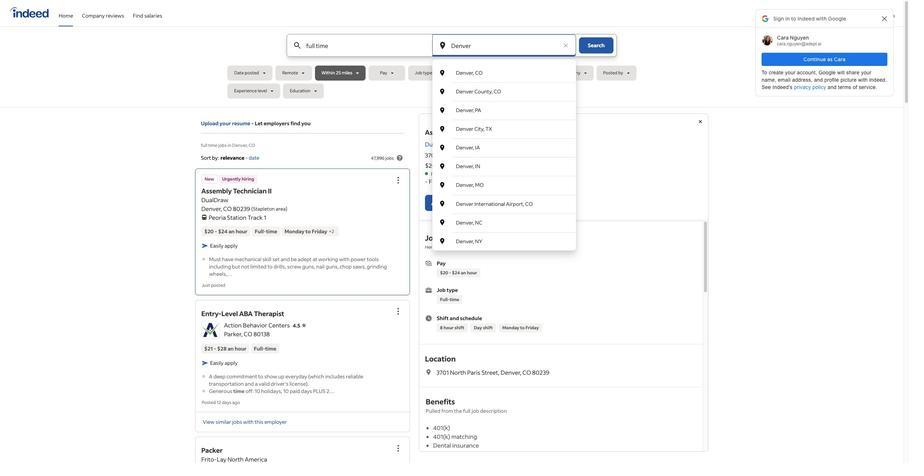 Task type: vqa. For each thing, say whether or not it's contained in the screenshot.
Photos
no



Task type: locate. For each thing, give the bounding box(es) containing it.
search: Job title, keywords, or company text field
[[305, 34, 419, 56]]

clear location input image
[[562, 42, 570, 49]]

job actions for entry-level aba therapist is collapsed image
[[394, 307, 403, 316]]

Edit location text field
[[450, 34, 559, 56]]

transit information image
[[201, 214, 207, 221]]

None search field
[[228, 34, 676, 251]]

job actions for packer is collapsed image
[[394, 444, 403, 453]]

4.5 out of five stars rating image
[[293, 322, 306, 329]]



Task type: describe. For each thing, give the bounding box(es) containing it.
search suggestions list box
[[432, 64, 576, 251]]

job actions for assembly technician ii is collapsed image
[[394, 176, 403, 185]]

save this job image
[[477, 199, 486, 208]]

company logo image
[[202, 321, 219, 339]]

close job details image
[[696, 117, 705, 126]]

dualdraw (opens in a new tab) image
[[454, 142, 459, 147]]

help icon image
[[395, 154, 404, 162]]

not interested image
[[499, 199, 508, 208]]



